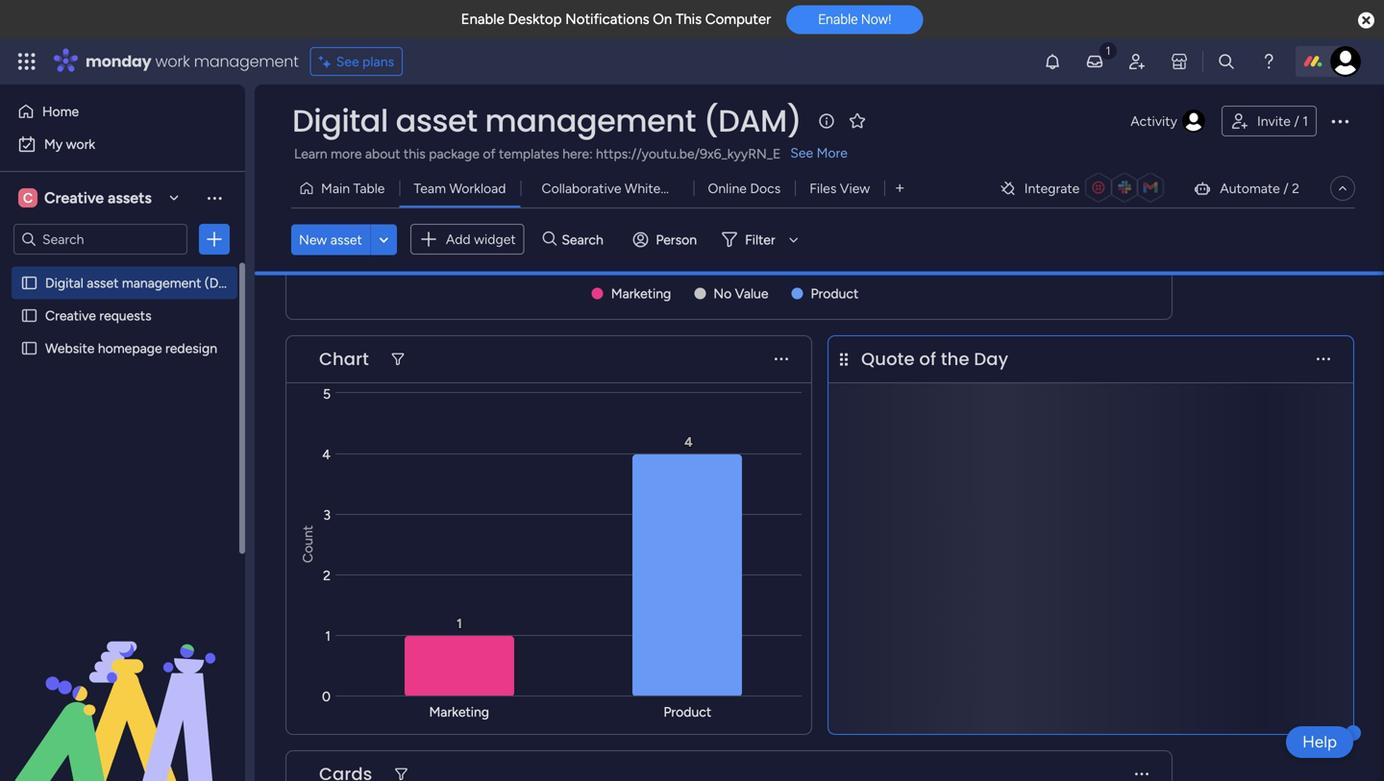 Task type: vqa. For each thing, say whether or not it's contained in the screenshot.
THE PUBLIC BOARD IMAGE
yes



Task type: locate. For each thing, give the bounding box(es) containing it.
0 horizontal spatial see
[[336, 53, 359, 70]]

1 horizontal spatial asset
[[330, 231, 362, 248]]

of left the
[[919, 347, 936, 372]]

0 horizontal spatial asset
[[87, 275, 119, 291]]

0 vertical spatial more dots image
[[1317, 353, 1330, 366]]

0 horizontal spatial options image
[[205, 230, 224, 249]]

1 horizontal spatial more dots image
[[1317, 353, 1330, 366]]

quote of the day
[[861, 347, 1009, 372]]

enable now!
[[818, 11, 891, 27]]

collapse board header image
[[1335, 181, 1351, 196]]

0 vertical spatial public board image
[[20, 274, 38, 292]]

1 horizontal spatial options image
[[1328, 110, 1351, 133]]

on
[[653, 11, 672, 28]]

creative for creative requests
[[45, 308, 96, 324]]

0 vertical spatial see
[[336, 53, 359, 70]]

2 vertical spatial asset
[[87, 275, 119, 291]]

public board image for website homepage redesign
[[20, 339, 38, 358]]

1 horizontal spatial digital
[[292, 99, 388, 142]]

creative requests
[[45, 308, 151, 324]]

1 horizontal spatial see
[[790, 145, 813, 161]]

asset
[[396, 99, 477, 142], [330, 231, 362, 248], [87, 275, 119, 291]]

about
[[365, 146, 400, 162]]

new asset
[[299, 231, 362, 248]]

enable left desktop
[[461, 11, 504, 28]]

enable for enable now!
[[818, 11, 858, 27]]

homepage
[[98, 340, 162, 357]]

1 vertical spatial creative
[[45, 308, 96, 324]]

new
[[299, 231, 327, 248]]

more dots image
[[775, 353, 788, 366]]

1 vertical spatial /
[[1284, 180, 1289, 197]]

of
[[483, 146, 496, 162], [919, 347, 936, 372]]

digital
[[292, 99, 388, 142], [45, 275, 83, 291]]

3 public board image from the top
[[20, 339, 38, 358]]

0 vertical spatial creative
[[44, 189, 104, 207]]

public board image left website
[[20, 339, 38, 358]]

learn
[[294, 146, 327, 162]]

here:
[[563, 146, 593, 162]]

1 horizontal spatial (dam)
[[703, 99, 802, 142]]

2 vertical spatial public board image
[[20, 339, 38, 358]]

1 vertical spatial see
[[790, 145, 813, 161]]

add view image
[[896, 181, 904, 195]]

1 vertical spatial options image
[[205, 230, 224, 249]]

0 horizontal spatial digital asset management (dam)
[[45, 275, 244, 291]]

2 vertical spatial management
[[122, 275, 201, 291]]

enable left now!
[[818, 11, 858, 27]]

update feed image
[[1085, 52, 1104, 71]]

2 enable from the left
[[818, 11, 858, 27]]

1 vertical spatial digital asset management (dam)
[[45, 275, 244, 291]]

team workload
[[414, 180, 506, 197]]

1 horizontal spatial enable
[[818, 11, 858, 27]]

0 horizontal spatial of
[[483, 146, 496, 162]]

of inside field
[[919, 347, 936, 372]]

1 vertical spatial public board image
[[20, 307, 38, 325]]

workspace selection element
[[18, 186, 155, 210]]

0 horizontal spatial (dam)
[[205, 275, 244, 291]]

collaborative whiteboard
[[542, 180, 696, 197]]

asset up "creative requests"
[[87, 275, 119, 291]]

public board image left "creative requests"
[[20, 307, 38, 325]]

option
[[0, 266, 245, 270]]

monday
[[86, 50, 151, 72]]

enable inside enable now! button
[[818, 11, 858, 27]]

workspace image
[[18, 187, 37, 209]]

no value
[[714, 285, 769, 302]]

Search in workspace field
[[40, 228, 161, 250]]

list box
[[0, 263, 245, 624]]

0 horizontal spatial /
[[1284, 180, 1289, 197]]

0 vertical spatial work
[[155, 50, 190, 72]]

(dam)
[[703, 99, 802, 142], [205, 275, 244, 291]]

redesign
[[165, 340, 217, 357]]

/ inside button
[[1294, 113, 1299, 129]]

management
[[194, 50, 299, 72], [485, 99, 696, 142], [122, 275, 201, 291]]

home link
[[12, 96, 234, 127]]

public board image
[[20, 274, 38, 292], [20, 307, 38, 325], [20, 339, 38, 358]]

work for my
[[66, 136, 95, 152]]

see
[[336, 53, 359, 70], [790, 145, 813, 161]]

(dam) up the online docs
[[703, 99, 802, 142]]

home option
[[12, 96, 234, 127]]

see left plans
[[336, 53, 359, 70]]

1 vertical spatial work
[[66, 136, 95, 152]]

dapulse drag handle 3 image
[[840, 353, 848, 366]]

docs
[[750, 180, 781, 197]]

of right package
[[483, 146, 496, 162]]

of inside learn more about this package of templates here: https://youtu.be/9x6_kyyrn_e see more
[[483, 146, 496, 162]]

person button
[[625, 224, 709, 255]]

options image
[[1328, 110, 1351, 133], [205, 230, 224, 249]]

1 vertical spatial (dam)
[[205, 275, 244, 291]]

1 vertical spatial management
[[485, 99, 696, 142]]

1 vertical spatial digital
[[45, 275, 83, 291]]

0 vertical spatial of
[[483, 146, 496, 162]]

0 vertical spatial options image
[[1328, 110, 1351, 133]]

1 image
[[1100, 39, 1117, 61]]

0 horizontal spatial enable
[[461, 11, 504, 28]]

arrow down image
[[782, 228, 805, 251]]

1 horizontal spatial /
[[1294, 113, 1299, 129]]

/
[[1294, 113, 1299, 129], [1284, 180, 1289, 197]]

the
[[941, 347, 970, 372]]

public board image down workspace image
[[20, 274, 38, 292]]

0 horizontal spatial more dots image
[[1135, 768, 1149, 781]]

public board image for digital asset management (dam)
[[20, 274, 38, 292]]

1 horizontal spatial of
[[919, 347, 936, 372]]

2 public board image from the top
[[20, 307, 38, 325]]

integrate
[[1024, 180, 1080, 197]]

creative right workspace image
[[44, 189, 104, 207]]

asset right new
[[330, 231, 362, 248]]

options image down the "workspace options" image
[[205, 230, 224, 249]]

desktop
[[508, 11, 562, 28]]

digital up the more
[[292, 99, 388, 142]]

now!
[[861, 11, 891, 27]]

see more link
[[788, 143, 850, 162]]

work inside 'option'
[[66, 136, 95, 152]]

0 vertical spatial /
[[1294, 113, 1299, 129]]

0 horizontal spatial digital
[[45, 275, 83, 291]]

help image
[[1259, 52, 1278, 71]]

integrate button
[[992, 168, 1178, 209]]

(dam) up redesign
[[205, 275, 244, 291]]

add widget button
[[410, 224, 524, 255]]

add
[[446, 231, 471, 248]]

1
[[1303, 113, 1308, 129]]

select product image
[[17, 52, 37, 71]]

c
[[23, 190, 33, 206]]

asset up package
[[396, 99, 477, 142]]

creative inside the workspace selection 'element'
[[44, 189, 104, 207]]

2 horizontal spatial asset
[[396, 99, 477, 142]]

1 horizontal spatial digital asset management (dam)
[[292, 99, 802, 142]]

see left more
[[790, 145, 813, 161]]

online docs button
[[694, 173, 795, 204]]

more dots image
[[1317, 353, 1330, 366], [1135, 768, 1149, 781]]

1 public board image from the top
[[20, 274, 38, 292]]

1 enable from the left
[[461, 11, 504, 28]]

1 vertical spatial asset
[[330, 231, 362, 248]]

work right my
[[66, 136, 95, 152]]

/ left 1
[[1294, 113, 1299, 129]]

creative up website
[[45, 308, 96, 324]]

digital asset management (dam) up requests
[[45, 275, 244, 291]]

files view button
[[795, 173, 884, 204]]

None field
[[314, 762, 377, 781]]

digital asset management (dam) up templates
[[292, 99, 802, 142]]

1 vertical spatial of
[[919, 347, 936, 372]]

work right monday
[[155, 50, 190, 72]]

digital asset management (dam)
[[292, 99, 802, 142], [45, 275, 244, 291]]

activity
[[1131, 113, 1177, 129]]

no
[[714, 285, 732, 302]]

templates
[[499, 146, 559, 162]]

enable
[[461, 11, 504, 28], [818, 11, 858, 27]]

asset inside list box
[[87, 275, 119, 291]]

1 horizontal spatial work
[[155, 50, 190, 72]]

asset inside button
[[330, 231, 362, 248]]

/ left 2
[[1284, 180, 1289, 197]]

website
[[45, 340, 95, 357]]

computer
[[705, 11, 771, 28]]

filter button
[[714, 224, 805, 255]]

filter
[[745, 231, 775, 248]]

options image right 1
[[1328, 110, 1351, 133]]

digital up "creative requests"
[[45, 275, 83, 291]]

assets
[[108, 189, 152, 207]]

work
[[155, 50, 190, 72], [66, 136, 95, 152]]

online
[[708, 180, 747, 197]]

my work option
[[12, 129, 234, 160]]

marketing
[[611, 285, 671, 302]]

enable desktop notifications on this computer
[[461, 11, 771, 28]]

creative
[[44, 189, 104, 207], [45, 308, 96, 324]]

more
[[817, 145, 848, 161]]

0 vertical spatial (dam)
[[703, 99, 802, 142]]

my work
[[44, 136, 95, 152]]

0 horizontal spatial work
[[66, 136, 95, 152]]

collaborative whiteboard button
[[520, 173, 696, 204]]



Task type: describe. For each thing, give the bounding box(es) containing it.
whiteboard
[[625, 180, 696, 197]]

enable for enable desktop notifications on this computer
[[461, 11, 504, 28]]

view
[[840, 180, 870, 197]]

this
[[404, 146, 426, 162]]

value
[[735, 285, 769, 302]]

2
[[1292, 180, 1300, 197]]

creative assets
[[44, 189, 152, 207]]

my work link
[[12, 129, 234, 160]]

Chart field
[[314, 347, 374, 372]]

more
[[331, 146, 362, 162]]

0 vertical spatial management
[[194, 50, 299, 72]]

john smith image
[[1330, 46, 1361, 77]]

table
[[353, 180, 385, 197]]

team
[[414, 180, 446, 197]]

workspace options image
[[205, 188, 224, 207]]

0 vertical spatial digital asset management (dam)
[[292, 99, 802, 142]]

invite / 1
[[1257, 113, 1308, 129]]

Search field
[[557, 226, 615, 253]]

monday marketplace image
[[1170, 52, 1189, 71]]

1 vertical spatial more dots image
[[1135, 768, 1149, 781]]

dapulse close image
[[1358, 11, 1375, 31]]

this
[[676, 11, 702, 28]]

team workload button
[[399, 173, 520, 204]]

files view
[[810, 180, 870, 197]]

automate / 2
[[1220, 180, 1300, 197]]

automate
[[1220, 180, 1280, 197]]

learn more about this package of templates here: https://youtu.be/9x6_kyyrn_e see more
[[294, 145, 848, 162]]

workload
[[449, 180, 506, 197]]

https://youtu.be/9x6_kyyrn_e
[[596, 146, 781, 162]]

quote
[[861, 347, 915, 372]]

person
[[656, 231, 697, 248]]

search everything image
[[1217, 52, 1236, 71]]

add widget
[[446, 231, 516, 248]]

package
[[429, 146, 480, 162]]

plans
[[362, 53, 394, 70]]

Digital asset management (DAM) field
[[287, 99, 807, 142]]

home
[[42, 103, 79, 120]]

see plans
[[336, 53, 394, 70]]

invite
[[1257, 113, 1291, 129]]

files
[[810, 180, 837, 197]]

/ for 1
[[1294, 113, 1299, 129]]

website homepage redesign
[[45, 340, 217, 357]]

angle down image
[[379, 232, 388, 247]]

main
[[321, 180, 350, 197]]

lottie animation image
[[0, 587, 245, 781]]

new asset button
[[291, 224, 370, 255]]

notifications
[[565, 11, 649, 28]]

0 vertical spatial digital
[[292, 99, 388, 142]]

main table button
[[291, 173, 399, 204]]

invite / 1 button
[[1222, 106, 1317, 136]]

see inside see plans button
[[336, 53, 359, 70]]

main table
[[321, 180, 385, 197]]

creative for creative assets
[[44, 189, 104, 207]]

0 vertical spatial asset
[[396, 99, 477, 142]]

work for monday
[[155, 50, 190, 72]]

/ for 2
[[1284, 180, 1289, 197]]

product
[[811, 285, 859, 302]]

chart
[[319, 347, 369, 372]]

help button
[[1286, 727, 1353, 758]]

list box containing digital asset management (dam)
[[0, 263, 245, 624]]

Quote of the Day field
[[856, 347, 1013, 372]]

invite members image
[[1128, 52, 1147, 71]]

help
[[1303, 732, 1337, 752]]

v2 search image
[[543, 229, 557, 250]]

collaborative
[[542, 180, 621, 197]]

my
[[44, 136, 63, 152]]

requests
[[99, 308, 151, 324]]

add to favorites image
[[848, 111, 867, 130]]

widget
[[474, 231, 516, 248]]

lottie animation element
[[0, 587, 245, 781]]

see inside learn more about this package of templates here: https://youtu.be/9x6_kyyrn_e see more
[[790, 145, 813, 161]]

activity button
[[1123, 106, 1214, 136]]

notifications image
[[1043, 52, 1062, 71]]

see plans button
[[310, 47, 403, 76]]

public board image for creative requests
[[20, 307, 38, 325]]

monday work management
[[86, 50, 299, 72]]

enable now! button
[[786, 5, 923, 34]]

show board description image
[[815, 112, 838, 131]]

day
[[974, 347, 1009, 372]]

online docs
[[708, 180, 781, 197]]



